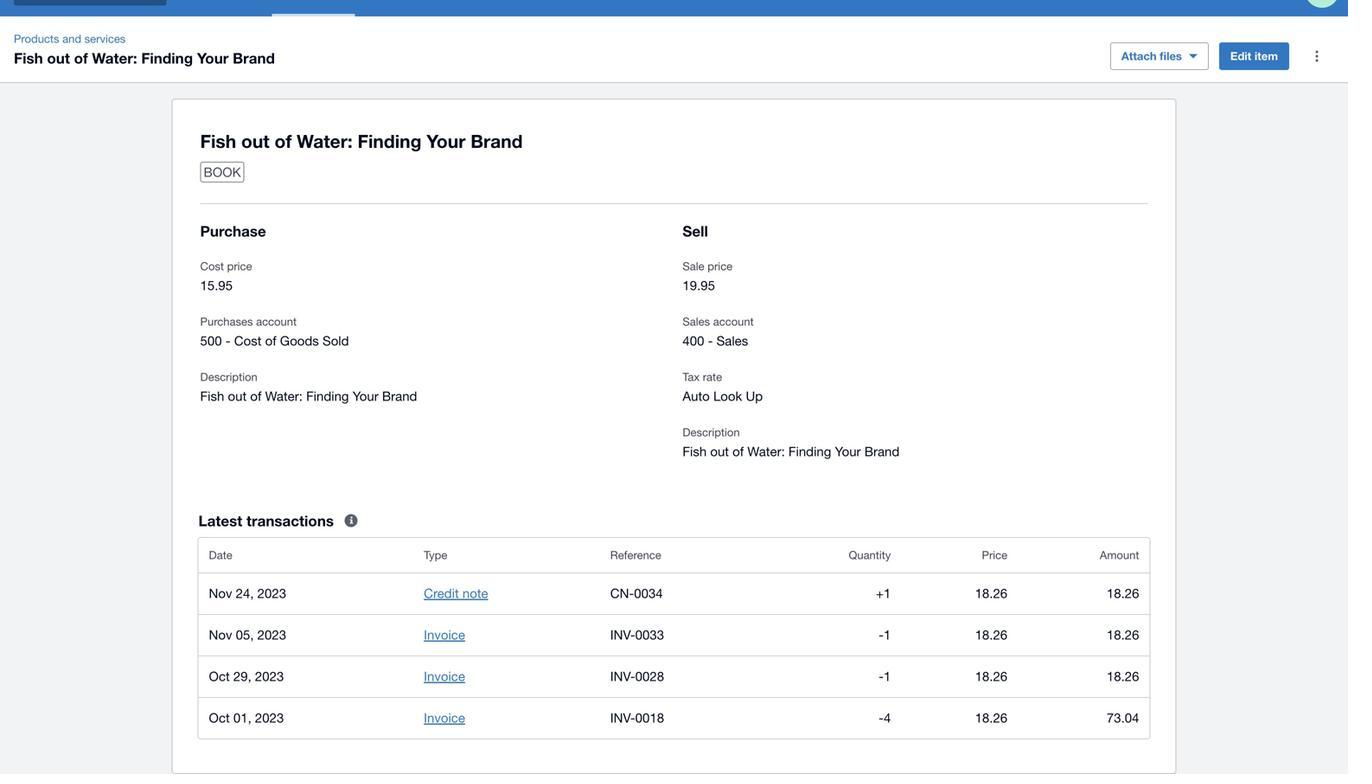 Task type: describe. For each thing, give the bounding box(es) containing it.
tax rate auto look up
[[683, 370, 763, 403]]

invoice link for oct 29, 2023
[[424, 669, 465, 684]]

- for inv-0018
[[879, 710, 884, 725]]

purchases account 500 - cost of goods sold
[[200, 315, 349, 348]]

type
[[424, 548, 447, 562]]

files
[[1160, 49, 1182, 63]]

auto
[[683, 388, 710, 403]]

nov for nov 24, 2023
[[209, 586, 232, 601]]

edit item
[[1231, 49, 1278, 63]]

19.95
[[683, 278, 715, 293]]

transactions
[[246, 512, 334, 529]]

quantity
[[849, 548, 891, 562]]

1 horizontal spatial sales
[[717, 333, 748, 348]]

price for 15.95
[[227, 259, 252, 273]]

0033
[[635, 627, 664, 642]]

brand inside products and services fish out of water: finding your brand
[[233, 49, 275, 67]]

oct 29, 2023
[[209, 669, 284, 684]]

0 horizontal spatial description
[[200, 370, 258, 384]]

24,
[[236, 586, 254, 601]]

sale price 19.95
[[683, 259, 733, 293]]

cn-0034
[[610, 586, 663, 601]]

out inside products and services fish out of water: finding your brand
[[47, 49, 70, 67]]

-4
[[879, 710, 891, 725]]

- for inv-0028
[[879, 669, 884, 684]]

tax
[[683, 370, 700, 384]]

1 for inv-0028
[[884, 669, 891, 684]]

item
[[1255, 49, 1278, 63]]

finding inside products and services fish out of water: finding your brand
[[141, 49, 193, 67]]

price
[[982, 548, 1008, 562]]

500
[[200, 333, 222, 348]]

- inside purchases account 500 - cost of goods sold
[[226, 333, 231, 348]]

credit
[[424, 586, 459, 601]]

attach
[[1122, 49, 1157, 63]]

- inside the sales account 400 - sales
[[708, 333, 713, 348]]

sale
[[683, 259, 705, 273]]

2023 for oct 29, 2023
[[255, 669, 284, 684]]

inv- for 0018
[[610, 710, 635, 725]]

2023 for oct 01, 2023
[[255, 710, 284, 725]]

400
[[683, 333, 704, 348]]

credit note
[[424, 586, 488, 601]]

-1 for inv-0028
[[879, 669, 891, 684]]

nov 24, 2023
[[209, 586, 286, 601]]

inv- for 0033
[[610, 627, 635, 642]]

sold
[[323, 333, 349, 348]]

fish out of water: finding your brand
[[200, 130, 523, 152]]

cost inside cost price 15.95
[[200, 259, 224, 273]]

of inside products and services fish out of water: finding your brand
[[74, 49, 88, 67]]

more actions image
[[1300, 39, 1334, 74]]

inv-0033
[[610, 627, 664, 642]]

latest transactions
[[199, 512, 334, 529]]

fish up book
[[200, 130, 236, 152]]

29,
[[233, 669, 251, 684]]

products
[[14, 32, 59, 45]]

cost price 15.95
[[200, 259, 252, 293]]

more info image
[[334, 503, 368, 538]]

date
[[209, 548, 232, 562]]

attach files button
[[1110, 42, 1209, 70]]



Task type: locate. For each thing, give the bounding box(es) containing it.
products and services fish out of water: finding your brand
[[14, 32, 275, 67]]

water: inside products and services fish out of water: finding your brand
[[92, 49, 137, 67]]

invoice for oct 29, 2023
[[424, 669, 465, 684]]

0 horizontal spatial account
[[256, 315, 297, 328]]

1 account from the left
[[256, 315, 297, 328]]

amount
[[1100, 548, 1139, 562]]

3 invoice from the top
[[424, 710, 465, 725]]

invoice link
[[424, 627, 465, 642], [424, 669, 465, 684], [424, 710, 465, 725]]

oct left 01,
[[209, 710, 230, 725]]

cn-
[[610, 586, 634, 601]]

description fish out of water: finding your brand down up
[[683, 426, 900, 459]]

1 vertical spatial cost
[[234, 333, 262, 348]]

-1 for inv-0033
[[879, 627, 891, 642]]

inv- for 0028
[[610, 669, 635, 684]]

oct 01, 2023
[[209, 710, 284, 725]]

1 price from the left
[[227, 259, 252, 273]]

1 vertical spatial -1
[[879, 669, 891, 684]]

inv- up inv-0018
[[610, 669, 635, 684]]

1 vertical spatial inv-
[[610, 669, 635, 684]]

2023 right 29,
[[255, 669, 284, 684]]

1 oct from the top
[[209, 669, 230, 684]]

1 1 from the top
[[884, 627, 891, 642]]

1 invoice from the top
[[424, 627, 465, 642]]

description fish out of water: finding your brand down "goods"
[[200, 370, 417, 403]]

fish down the 500
[[200, 388, 224, 403]]

reference
[[610, 548, 661, 562]]

2 inv- from the top
[[610, 669, 635, 684]]

0 horizontal spatial description fish out of water: finding your brand
[[200, 370, 417, 403]]

1 horizontal spatial price
[[708, 259, 733, 273]]

1 nov from the top
[[209, 586, 232, 601]]

sales
[[683, 315, 710, 328], [717, 333, 748, 348]]

inv-
[[610, 627, 635, 642], [610, 669, 635, 684], [610, 710, 635, 725]]

of inside purchases account 500 - cost of goods sold
[[265, 333, 276, 348]]

edit item button
[[1219, 42, 1289, 70]]

price for 19.95
[[708, 259, 733, 273]]

cost inside purchases account 500 - cost of goods sold
[[234, 333, 262, 348]]

cost up '15.95'
[[200, 259, 224, 273]]

1 vertical spatial invoice
[[424, 669, 465, 684]]

oct left 29,
[[209, 669, 230, 684]]

sales up 400
[[683, 315, 710, 328]]

0 vertical spatial description
[[200, 370, 258, 384]]

2 invoice from the top
[[424, 669, 465, 684]]

2 1 from the top
[[884, 669, 891, 684]]

sales right 400
[[717, 333, 748, 348]]

0 horizontal spatial cost
[[200, 259, 224, 273]]

1 vertical spatial sales
[[717, 333, 748, 348]]

2 price from the left
[[708, 259, 733, 273]]

description
[[200, 370, 258, 384], [683, 426, 740, 439]]

0 vertical spatial description fish out of water: finding your brand
[[200, 370, 417, 403]]

account up "goods"
[[256, 315, 297, 328]]

0 vertical spatial inv-
[[610, 627, 635, 642]]

-1 up -4
[[879, 669, 891, 684]]

1 vertical spatial description
[[683, 426, 740, 439]]

inv-0018
[[610, 710, 664, 725]]

fish down products
[[14, 49, 43, 67]]

price right the sale
[[708, 259, 733, 273]]

2 account from the left
[[713, 315, 754, 328]]

list of transactions element
[[199, 538, 1150, 739]]

description down auto
[[683, 426, 740, 439]]

of
[[74, 49, 88, 67], [275, 130, 292, 152], [265, 333, 276, 348], [250, 388, 262, 403], [733, 444, 744, 459]]

0 vertical spatial 1
[[884, 627, 891, 642]]

and
[[62, 32, 81, 45]]

attach files
[[1122, 49, 1182, 63]]

2 -1 from the top
[[879, 669, 891, 684]]

fish inside products and services fish out of water: finding your brand
[[14, 49, 43, 67]]

1 invoice link from the top
[[424, 627, 465, 642]]

description fish out of water: finding your brand
[[200, 370, 417, 403], [683, 426, 900, 459]]

0034
[[634, 586, 663, 601]]

1 down +1
[[884, 627, 891, 642]]

latest
[[199, 512, 242, 529]]

rate
[[703, 370, 722, 384]]

1 vertical spatial nov
[[209, 627, 232, 642]]

services
[[84, 32, 126, 45]]

0 vertical spatial oct
[[209, 669, 230, 684]]

0 horizontal spatial sales
[[683, 315, 710, 328]]

invoice for nov 05, 2023
[[424, 627, 465, 642]]

2023 right '24,'
[[257, 586, 286, 601]]

note
[[463, 586, 488, 601]]

invoice
[[424, 627, 465, 642], [424, 669, 465, 684], [424, 710, 465, 725]]

0 vertical spatial invoice link
[[424, 627, 465, 642]]

05,
[[236, 627, 254, 642]]

out
[[47, 49, 70, 67], [241, 130, 270, 152], [228, 388, 247, 403], [710, 444, 729, 459]]

inv- down inv-0028
[[610, 710, 635, 725]]

2023 for nov 24, 2023
[[257, 586, 286, 601]]

nov left 05,
[[209, 627, 232, 642]]

account for sales
[[713, 315, 754, 328]]

your inside products and services fish out of water: finding your brand
[[197, 49, 229, 67]]

1 horizontal spatial description
[[683, 426, 740, 439]]

1 vertical spatial 1
[[884, 669, 891, 684]]

invoice link for oct 01, 2023
[[424, 710, 465, 725]]

cost down purchases
[[234, 333, 262, 348]]

sell
[[683, 222, 708, 240]]

1 horizontal spatial cost
[[234, 333, 262, 348]]

0 vertical spatial sales
[[683, 315, 710, 328]]

-1
[[879, 627, 891, 642], [879, 669, 891, 684]]

look
[[713, 388, 742, 403]]

1 horizontal spatial account
[[713, 315, 754, 328]]

0028
[[635, 669, 664, 684]]

sales account 400 - sales
[[683, 315, 754, 348]]

purchases
[[200, 315, 253, 328]]

2023 right 05,
[[257, 627, 286, 642]]

account for cost
[[256, 315, 297, 328]]

0 vertical spatial -1
[[879, 627, 891, 642]]

18.26
[[975, 586, 1008, 601], [1107, 586, 1139, 601], [975, 627, 1008, 642], [1107, 627, 1139, 642], [975, 669, 1008, 684], [1107, 669, 1139, 684], [975, 710, 1008, 725]]

0 vertical spatial nov
[[209, 586, 232, 601]]

0018
[[635, 710, 664, 725]]

products and services link
[[7, 30, 133, 48]]

finding
[[141, 49, 193, 67], [358, 130, 422, 152], [306, 388, 349, 403], [789, 444, 831, 459]]

oct for oct 29, 2023
[[209, 669, 230, 684]]

2 invoice link from the top
[[424, 669, 465, 684]]

fish
[[14, 49, 43, 67], [200, 130, 236, 152], [200, 388, 224, 403], [683, 444, 707, 459]]

2 vertical spatial invoice link
[[424, 710, 465, 725]]

2 oct from the top
[[209, 710, 230, 725]]

3 invoice link from the top
[[424, 710, 465, 725]]

cost
[[200, 259, 224, 273], [234, 333, 262, 348]]

credit note link
[[424, 586, 488, 601]]

2023 right 01,
[[255, 710, 284, 725]]

-1 down +1
[[879, 627, 891, 642]]

1 vertical spatial invoice link
[[424, 669, 465, 684]]

fish down auto
[[683, 444, 707, 459]]

invoice link for nov 05, 2023
[[424, 627, 465, 642]]

price inside sale price 19.95
[[708, 259, 733, 273]]

water:
[[92, 49, 137, 67], [297, 130, 353, 152], [265, 388, 303, 403], [748, 444, 785, 459]]

price up '15.95'
[[227, 259, 252, 273]]

account inside purchases account 500 - cost of goods sold
[[256, 315, 297, 328]]

1 for inv-0033
[[884, 627, 891, 642]]

2 nov from the top
[[209, 627, 232, 642]]

0 vertical spatial cost
[[200, 259, 224, 273]]

inv-0028
[[610, 669, 664, 684]]

2 vertical spatial invoice
[[424, 710, 465, 725]]

account inside the sales account 400 - sales
[[713, 315, 754, 328]]

price inside cost price 15.95
[[227, 259, 252, 273]]

- for inv-0033
[[879, 627, 884, 642]]

1 inv- from the top
[[610, 627, 635, 642]]

1 horizontal spatial description fish out of water: finding your brand
[[683, 426, 900, 459]]

4
[[884, 710, 891, 725]]

0 horizontal spatial price
[[227, 259, 252, 273]]

01,
[[233, 710, 251, 725]]

2023
[[257, 586, 286, 601], [257, 627, 286, 642], [255, 669, 284, 684], [255, 710, 284, 725]]

+1
[[876, 586, 891, 601]]

1
[[884, 627, 891, 642], [884, 669, 891, 684]]

account down 19.95
[[713, 315, 754, 328]]

account
[[256, 315, 297, 328], [713, 315, 754, 328]]

1 up 4 at the bottom right
[[884, 669, 891, 684]]

book
[[204, 164, 241, 179]]

brand
[[233, 49, 275, 67], [471, 130, 523, 152], [382, 388, 417, 403], [865, 444, 900, 459]]

goods
[[280, 333, 319, 348]]

invoice for oct 01, 2023
[[424, 710, 465, 725]]

3 inv- from the top
[[610, 710, 635, 725]]

1 vertical spatial description fish out of water: finding your brand
[[683, 426, 900, 459]]

2023 for nov 05, 2023
[[257, 627, 286, 642]]

description down the 500
[[200, 370, 258, 384]]

edit
[[1231, 49, 1252, 63]]

oct
[[209, 669, 230, 684], [209, 710, 230, 725]]

oct for oct 01, 2023
[[209, 710, 230, 725]]

15.95
[[200, 278, 233, 293]]

1 vertical spatial oct
[[209, 710, 230, 725]]

0 vertical spatial invoice
[[424, 627, 465, 642]]

price
[[227, 259, 252, 273], [708, 259, 733, 273]]

nov left '24,'
[[209, 586, 232, 601]]

73.04
[[1107, 710, 1139, 725]]

up
[[746, 388, 763, 403]]

2 vertical spatial inv-
[[610, 710, 635, 725]]

nov
[[209, 586, 232, 601], [209, 627, 232, 642]]

nov 05, 2023
[[209, 627, 286, 642]]

purchase
[[200, 222, 266, 240]]

nov for nov 05, 2023
[[209, 627, 232, 642]]

1 -1 from the top
[[879, 627, 891, 642]]

-
[[226, 333, 231, 348], [708, 333, 713, 348], [879, 627, 884, 642], [879, 669, 884, 684], [879, 710, 884, 725]]

your
[[197, 49, 229, 67], [427, 130, 466, 152], [353, 388, 379, 403], [835, 444, 861, 459]]

inv- down cn-
[[610, 627, 635, 642]]



Task type: vqa. For each thing, say whether or not it's contained in the screenshot.
the bottom ADDRESS
no



